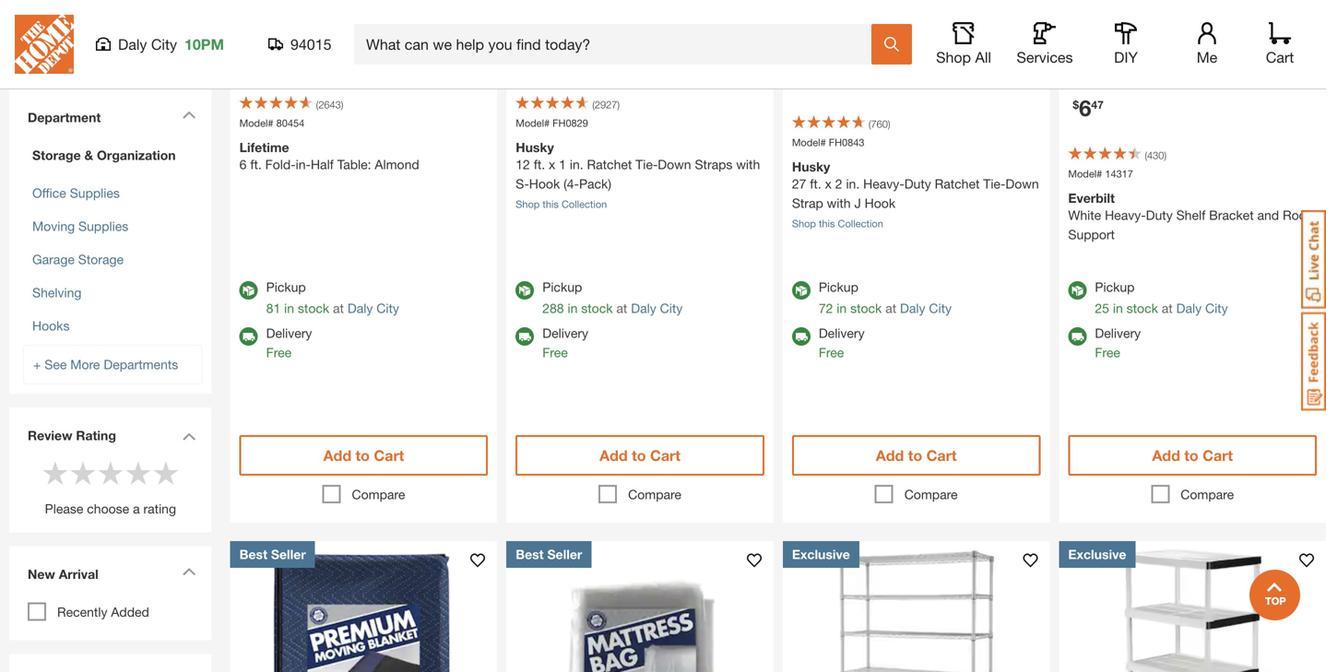 Task type: describe. For each thing, give the bounding box(es) containing it.
available shipping image for 288 in stock
[[516, 327, 534, 346]]

best for the 100 in. x 78 in. x 14 in. queen and king mattress bag image
[[516, 547, 544, 562]]

heavy- inside everbilt white heavy-duty shelf bracket and rod support
[[1105, 207, 1146, 223]]

j
[[855, 195, 861, 211]]

seller for 80 in. l x 72 in. w premium moving blanket image
[[271, 547, 306, 562]]

2643
[[319, 99, 341, 111]]

moving
[[32, 218, 75, 234]]

$ 9 97 $ 9 . 97
[[520, 44, 581, 70]]

rod
[[1283, 207, 1307, 223]]

14317
[[1105, 168, 1134, 180]]

white
[[1069, 207, 1102, 223]]

in-
[[296, 157, 311, 172]]

organization
[[97, 147, 176, 163]]

free for 72
[[819, 345, 844, 360]]

compare for pickup 288 in stock at daly city
[[628, 487, 682, 502]]

free for 25
[[1095, 345, 1121, 360]]

daly city link for pickup 81 in stock at daly city
[[348, 301, 399, 316]]

add for 72 in stock
[[876, 447, 904, 464]]

2927
[[595, 99, 617, 111]]

stock for 25 in stock
[[1127, 301, 1158, 316]]

1 horizontal spatial more
[[792, 38, 822, 53]]

delivery free for 25
[[1095, 325, 1141, 360]]

( 2927 )
[[592, 99, 620, 111]]

model# for model# fh0829
[[516, 117, 550, 129]]

husky for 12
[[516, 140, 554, 155]]

office
[[32, 185, 66, 200]]

bracket
[[1209, 207, 1254, 223]]

free for 81
[[266, 345, 292, 360]]

with inside husky 12 ft. x 1 in. ratchet tie-down straps with s-hook (4-pack) shop this collection
[[736, 157, 760, 172]]

and
[[1258, 207, 1280, 223]]

compare for pickup 72 in stock at daly city
[[905, 487, 958, 502]]

shelving
[[32, 285, 82, 300]]

supplies for moving supplies
[[78, 218, 128, 234]]

25
[[1095, 301, 1110, 316]]

caret icon image for new arrival
[[182, 568, 196, 576]]

delivery for 72
[[819, 325, 865, 341]]

1
[[559, 157, 566, 172]]

59
[[297, 42, 309, 54]]

add to cart for 81 in stock
[[323, 447, 404, 464]]

available
[[875, 38, 926, 53]]

me
[[1197, 48, 1218, 66]]

supplies for office supplies
[[70, 185, 120, 200]]

available for pickup image for 72 in stock
[[792, 281, 811, 300]]

stock for 81 in stock
[[298, 301, 329, 316]]

+
[[33, 357, 41, 372]]

city for pickup 81 in stock at daly city
[[377, 301, 399, 316]]

pickup for 25
[[1095, 279, 1135, 295]]

a
[[133, 501, 140, 516]]

options
[[825, 38, 871, 53]]

products
[[57, 39, 109, 55]]

+ see more departments
[[33, 357, 178, 372]]

2 star symbol image from the left
[[97, 459, 124, 487]]

at for 72 in stock
[[886, 301, 897, 316]]

white heavy-duty shelf bracket and rod support image
[[1059, 0, 1326, 27]]

94015 button
[[268, 35, 332, 54]]

at for 81 in stock
[[333, 301, 344, 316]]

0 horizontal spatial 97
[[539, 47, 551, 60]]

best seller for the 100 in. x 78 in. x 14 in. queen and king mattress bag image
[[516, 547, 582, 562]]

city for pickup 72 in stock at daly city
[[929, 301, 952, 316]]

4 add from the left
[[1152, 447, 1181, 464]]

hooks link
[[32, 318, 70, 333]]

down inside husky 27 ft. x 2 in. heavy-duty ratchet tie-down strap with j hook shop this collection
[[1006, 176, 1039, 191]]

3 star symbol image from the left
[[152, 459, 180, 487]]

27
[[792, 176, 807, 191]]

&
[[84, 147, 93, 163]]

departments
[[104, 357, 178, 372]]

shelving link
[[32, 285, 82, 300]]

shop for 27 ft. x 2 in. heavy-duty ratchet tie-down strap with j hook
[[792, 218, 816, 230]]

6 for lifetime 6 ft. fold-in-half table: almond
[[240, 157, 247, 172]]

1 horizontal spatial 97
[[570, 56, 581, 68]]

collection for j
[[838, 218, 884, 230]]

add to cart button for 72 in stock
[[792, 435, 1041, 476]]

lifetime 6 ft. fold-in-half table: almond
[[240, 140, 419, 172]]

garage
[[32, 252, 75, 267]]

daly for pickup 72 in stock at daly city
[[900, 301, 926, 316]]

tie- inside husky 12 ft. x 1 in. ratchet tie-down straps with s-hook (4-pack) shop this collection
[[636, 157, 658, 172]]

add to cart button for 288 in stock
[[516, 435, 765, 476]]

add to cart button for 81 in stock
[[240, 435, 488, 476]]

ratchet inside husky 27 ft. x 2 in. heavy-duty ratchet tie-down strap with j hook shop this collection
[[935, 176, 980, 191]]

new arrival link
[[18, 556, 203, 598]]

model# for model# fh0843
[[792, 136, 826, 148]]

almond
[[375, 157, 419, 172]]

live chat image
[[1302, 210, 1326, 309]]

shop all
[[936, 48, 992, 66]]

this for hook
[[543, 198, 559, 210]]

available for pickup image for 288 in stock
[[516, 281, 534, 300]]

in. for j
[[846, 176, 860, 191]]

fold-
[[265, 157, 296, 172]]

all
[[975, 48, 992, 66]]

shelf
[[1177, 207, 1206, 223]]

4 add to cart from the left
[[1152, 447, 1233, 464]]

daly down 'unavailable'
[[118, 36, 147, 53]]

100 in. x 78 in. x 14 in. queen and king mattress bag image
[[507, 541, 774, 672]]

half
[[311, 157, 334, 172]]

pickup for 72
[[819, 279, 859, 295]]

tie- inside husky 27 ft. x 2 in. heavy-duty ratchet tie-down strap with j hook shop this collection
[[984, 176, 1006, 191]]

fh0843
[[829, 136, 865, 148]]

pickup 288 in stock at daly city
[[543, 279, 683, 316]]

delivery for 25
[[1095, 325, 1141, 341]]

husky 12 ft. x 1 in. ratchet tie-down straps with s-hook (4-pack) shop this collection
[[516, 140, 760, 210]]

add to cart for 288 in stock
[[600, 447, 681, 464]]

94015
[[291, 36, 332, 53]]

model# for model# 80454
[[240, 117, 274, 129]]

model# for model# 14317
[[1069, 168, 1103, 180]]

10pm
[[184, 36, 224, 53]]

model# 80454
[[240, 117, 305, 129]]

delivery for 288
[[543, 325, 589, 341]]

available shipping image
[[240, 327, 258, 346]]

garage storage link
[[32, 252, 124, 267]]

daly for pickup 288 in stock at daly city
[[631, 301, 657, 316]]

80 in. l x 72 in. w premium moving blanket image
[[230, 541, 497, 672]]

storage & organization link
[[28, 146, 193, 165]]

storage & organization
[[32, 147, 176, 163]]

27 ft. x 2 in. heavy-duty ratchet tie-down strap with j hook image
[[783, 0, 1050, 27]]

98
[[312, 42, 323, 54]]

shop inside button
[[936, 48, 971, 66]]

down inside husky 12 ft. x 1 in. ratchet tie-down straps with s-hook (4-pack) shop this collection
[[658, 157, 691, 172]]

1 star symbol image from the left
[[41, 459, 69, 487]]

2
[[836, 176, 843, 191]]

in for 81
[[284, 301, 294, 316]]

12
[[516, 157, 530, 172]]

( for 760
[[869, 118, 871, 130]]

rating
[[143, 501, 176, 516]]

to for 72 in stock
[[908, 447, 923, 464]]

please choose a rating
[[45, 501, 176, 516]]

(4-
[[564, 176, 579, 191]]

4 add to cart button from the left
[[1069, 435, 1317, 476]]

garage storage
[[32, 252, 124, 267]]

9 inside 54 88 $ 59 . 98 9 %)
[[348, 57, 354, 69]]

4 to from the left
[[1185, 447, 1199, 464]]

services button
[[1016, 22, 1075, 66]]

review rating
[[28, 428, 116, 443]]

strap
[[792, 195, 824, 211]]

heavy- inside husky 27 ft. x 2 in. heavy-duty ratchet tie-down strap with j hook shop this collection
[[864, 176, 905, 191]]

fh0829
[[553, 117, 588, 129]]

feedback link image
[[1302, 312, 1326, 411]]

more options available
[[792, 38, 926, 53]]

diy button
[[1097, 22, 1156, 66]]

show
[[57, 20, 90, 35]]

available shipping image for 72 in stock
[[792, 327, 811, 346]]

everbilt white heavy-duty shelf bracket and rod support
[[1069, 190, 1307, 242]]

me button
[[1178, 22, 1237, 66]]

pickup 81 in stock at daly city
[[266, 279, 399, 316]]

add to cart for 72 in stock
[[876, 447, 957, 464]]

( 760 )
[[869, 118, 891, 130]]

hook inside husky 27 ft. x 2 in. heavy-duty ratchet tie-down strap with j hook shop this collection
[[865, 195, 896, 211]]

1 star symbol image from the left
[[69, 459, 97, 487]]

in for 288
[[568, 301, 578, 316]]



Task type: vqa. For each thing, say whether or not it's contained in the screenshot.
Specifications button
no



Task type: locate. For each thing, give the bounding box(es) containing it.
city
[[151, 36, 177, 53], [377, 301, 399, 316], [660, 301, 683, 316], [929, 301, 952, 316], [1206, 301, 1228, 316]]

available for pickup image up available shipping image
[[240, 281, 258, 300]]

1 best from the left
[[240, 547, 268, 562]]

storage left the "&"
[[32, 147, 81, 163]]

husky for 27
[[792, 159, 831, 174]]

black finish image
[[1173, 39, 1213, 79]]

daly inside the pickup 25 in stock at daly city
[[1177, 301, 1202, 316]]

available for pickup image
[[516, 281, 534, 300], [792, 281, 811, 300]]

4 daly city link from the left
[[1177, 301, 1228, 316]]

) for ( 430 )
[[1165, 149, 1167, 161]]

duty inside husky 27 ft. x 2 in. heavy-duty ratchet tie-down strap with j hook shop this collection
[[905, 176, 931, 191]]

down left straps
[[658, 157, 691, 172]]

2 to from the left
[[632, 447, 646, 464]]

ft. inside lifetime 6 ft. fold-in-half table: almond
[[250, 157, 262, 172]]

0 horizontal spatial ft.
[[250, 157, 262, 172]]

free down 25
[[1095, 345, 1121, 360]]

in. right 2
[[846, 176, 860, 191]]

compare
[[352, 487, 405, 502], [628, 487, 682, 502], [905, 487, 958, 502], [1181, 487, 1234, 502]]

0 vertical spatial tie-
[[636, 157, 658, 172]]

delivery down 25
[[1095, 325, 1141, 341]]

0 vertical spatial with
[[736, 157, 760, 172]]

shop down strap
[[792, 218, 816, 230]]

at inside 'pickup 288 in stock at daly city'
[[617, 301, 628, 316]]

3 in from the left
[[837, 301, 847, 316]]

3 free from the left
[[819, 345, 844, 360]]

daly inside 'pickup 288 in stock at daly city'
[[631, 301, 657, 316]]

model# 14317
[[1069, 168, 1134, 180]]

) up everbilt white heavy-duty shelf bracket and rod support
[[1165, 149, 1167, 161]]

81
[[266, 301, 281, 316]]

husky
[[516, 140, 554, 155], [792, 159, 831, 174]]

collection
[[562, 198, 607, 210], [838, 218, 884, 230]]

0 vertical spatial more
[[792, 38, 822, 53]]

2 daly city link from the left
[[631, 301, 683, 316]]

at right 72
[[886, 301, 897, 316]]

0 vertical spatial .
[[309, 42, 312, 54]]

1 horizontal spatial available for pickup image
[[1069, 281, 1087, 300]]

shop for 12 ft. x 1 in. ratchet tie-down straps with s-hook (4-pack)
[[516, 198, 540, 210]]

6 inside lifetime 6 ft. fold-in-half table: almond
[[240, 157, 247, 172]]

0 vertical spatial caret icon image
[[182, 111, 196, 119]]

pickup inside pickup 81 in stock at daly city
[[266, 279, 306, 295]]

storage down the moving supplies
[[78, 252, 124, 267]]

0 horizontal spatial duty
[[905, 176, 931, 191]]

2 best from the left
[[516, 547, 544, 562]]

72
[[819, 301, 833, 316]]

free for 288
[[543, 345, 568, 360]]

daly right 81
[[348, 301, 373, 316]]

2 delivery from the left
[[543, 325, 589, 341]]

star symbol image up a on the left bottom of page
[[124, 459, 152, 487]]

1 horizontal spatial hook
[[865, 195, 896, 211]]

duty left shelf
[[1146, 207, 1173, 223]]

x left 1
[[549, 157, 556, 172]]

1 horizontal spatial shop this collection link
[[792, 218, 884, 230]]

pickup inside 'pickup 288 in stock at daly city'
[[543, 279, 582, 295]]

office supplies link
[[32, 185, 120, 200]]

1 horizontal spatial collection
[[838, 218, 884, 230]]

shop this collection link for with
[[792, 218, 884, 230]]

0 horizontal spatial collection
[[562, 198, 607, 210]]

1 vertical spatial husky
[[792, 159, 831, 174]]

shop left all on the top
[[936, 48, 971, 66]]

2 horizontal spatial available shipping image
[[1069, 327, 1087, 346]]

0 horizontal spatial ratchet
[[587, 157, 632, 172]]

2 add from the left
[[600, 447, 628, 464]]

2 available for pickup image from the left
[[1069, 281, 1087, 300]]

2 add to cart from the left
[[600, 447, 681, 464]]

0 vertical spatial down
[[658, 157, 691, 172]]

( 430 )
[[1145, 149, 1167, 161]]

pickup up 72
[[819, 279, 859, 295]]

6 down lifetime
[[240, 157, 247, 172]]

1 best seller from the left
[[240, 547, 306, 562]]

1 available shipping image from the left
[[516, 327, 534, 346]]

1 horizontal spatial best seller
[[516, 547, 582, 562]]

to for 81 in stock
[[356, 447, 370, 464]]

shop this collection link down (4-
[[516, 198, 607, 210]]

1 available for pickup image from the left
[[516, 281, 534, 300]]

in inside pickup 81 in stock at daly city
[[284, 301, 294, 316]]

1 horizontal spatial seller
[[547, 547, 582, 562]]

1 horizontal spatial heavy-
[[1105, 207, 1146, 223]]

new arrival
[[28, 567, 98, 582]]

1 horizontal spatial 6
[[1079, 94, 1092, 121]]

x left 2
[[825, 176, 832, 191]]

1 horizontal spatial x
[[825, 176, 832, 191]]

9 inside '$ 9 97 $ 9 . 97'
[[562, 56, 567, 68]]

) up lifetime 6 ft. fold-in-half table: almond
[[341, 99, 344, 111]]

1 add to cart button from the left
[[240, 435, 488, 476]]

star symbol image
[[41, 459, 69, 487], [124, 459, 152, 487]]

husky up 12
[[516, 140, 554, 155]]

0 horizontal spatial with
[[736, 157, 760, 172]]

) down "what can we help you find today?" search field at the top
[[617, 99, 620, 111]]

1 vertical spatial shop
[[516, 198, 540, 210]]

husky inside husky 27 ft. x 2 in. heavy-duty ratchet tie-down strap with j hook shop this collection
[[792, 159, 831, 174]]

supplies up moving supplies link
[[70, 185, 120, 200]]

( for 430
[[1145, 149, 1148, 161]]

exclusive for 5-tier plastic garage storage shelving unit in gray (36 in. w x 72 in. h x 24 in. d) image
[[1069, 547, 1127, 562]]

0 horizontal spatial more
[[70, 357, 100, 372]]

daly city link
[[348, 301, 399, 316], [631, 301, 683, 316], [900, 301, 952, 316], [1177, 301, 1228, 316]]

430
[[1148, 149, 1165, 161]]

stock for 72 in stock
[[851, 301, 882, 316]]

stock right '288' on the top left
[[581, 301, 613, 316]]

0 vertical spatial collection
[[562, 198, 607, 210]]

3 add to cart from the left
[[876, 447, 957, 464]]

caret icon image
[[182, 111, 196, 119], [182, 433, 196, 441], [182, 568, 196, 576]]

ft. for 6
[[250, 157, 262, 172]]

$ inside $ 6 47
[[1073, 98, 1079, 111]]

1 seller from the left
[[271, 547, 306, 562]]

recently
[[57, 604, 107, 620]]

0 horizontal spatial seller
[[271, 547, 306, 562]]

47
[[1092, 98, 1104, 111]]

0 horizontal spatial 6
[[240, 157, 247, 172]]

3 stock from the left
[[851, 301, 882, 316]]

this inside husky 27 ft. x 2 in. heavy-duty ratchet tie-down strap with j hook shop this collection
[[819, 218, 835, 230]]

with inside husky 27 ft. x 2 in. heavy-duty ratchet tie-down strap with j hook shop this collection
[[827, 195, 851, 211]]

0 vertical spatial ratchet
[[587, 157, 632, 172]]

model# left fh0829
[[516, 117, 550, 129]]

caret icon image inside new arrival link
[[182, 568, 196, 576]]

1 horizontal spatial husky
[[792, 159, 831, 174]]

1 vertical spatial supplies
[[78, 218, 128, 234]]

cart link
[[1260, 22, 1301, 66]]

ft. right 27
[[810, 176, 822, 191]]

review
[[28, 428, 72, 443]]

duty inside everbilt white heavy-duty shelf bracket and rod support
[[1146, 207, 1173, 223]]

0 horizontal spatial shop
[[516, 198, 540, 210]]

0 horizontal spatial .
[[309, 42, 312, 54]]

star symbol image up please choose a rating
[[97, 459, 124, 487]]

1 in from the left
[[284, 301, 294, 316]]

in right 72
[[837, 301, 847, 316]]

hook down 1
[[529, 176, 560, 191]]

new
[[28, 567, 55, 582]]

97
[[539, 47, 551, 60], [570, 56, 581, 68]]

) for ( 760 )
[[888, 118, 891, 130]]

) up husky 27 ft. x 2 in. heavy-duty ratchet tie-down strap with j hook shop this collection
[[888, 118, 891, 130]]

free down 72
[[819, 345, 844, 360]]

0 vertical spatial heavy-
[[864, 176, 905, 191]]

3 delivery from the left
[[819, 325, 865, 341]]

1 vertical spatial more
[[70, 357, 100, 372]]

pickup inside pickup 72 in stock at daly city
[[819, 279, 859, 295]]

daly inside pickup 72 in stock at daly city
[[900, 301, 926, 316]]

at for 25 in stock
[[1162, 301, 1173, 316]]

0 horizontal spatial exclusive
[[792, 547, 850, 562]]

model# fh0843
[[792, 136, 865, 148]]

(
[[316, 99, 319, 111], [592, 99, 595, 111], [869, 118, 871, 130], [1145, 149, 1148, 161]]

pickup for 288
[[543, 279, 582, 295]]

recently added
[[57, 604, 149, 620]]

2 vertical spatial caret icon image
[[182, 568, 196, 576]]

1 available for pickup image from the left
[[240, 281, 258, 300]]

cart for pickup 288 in stock at daly city
[[650, 447, 681, 464]]

hook right j
[[865, 195, 896, 211]]

1 horizontal spatial star symbol image
[[124, 459, 152, 487]]

shop all button
[[934, 22, 993, 66]]

hooks
[[32, 318, 70, 333]]

1 horizontal spatial shop
[[792, 218, 816, 230]]

ratchet inside husky 12 ft. x 1 in. ratchet tie-down straps with s-hook (4-pack) shop this collection
[[587, 157, 632, 172]]

2 available for pickup image from the left
[[792, 281, 811, 300]]

s-
[[516, 176, 529, 191]]

available shipping image for 25 in stock
[[1069, 327, 1087, 346]]

at
[[333, 301, 344, 316], [617, 301, 628, 316], [886, 301, 897, 316], [1162, 301, 1173, 316]]

) for ( 2643 )
[[341, 99, 344, 111]]

available for pickup image down the 'support'
[[1069, 281, 1087, 300]]

added
[[111, 604, 149, 620]]

down left everbilt
[[1006, 176, 1039, 191]]

0 horizontal spatial down
[[658, 157, 691, 172]]

. inside '$ 9 97 $ 9 . 97'
[[567, 56, 570, 68]]

delivery down 72
[[819, 325, 865, 341]]

ft. for 27
[[810, 176, 822, 191]]

1 horizontal spatial this
[[819, 218, 835, 230]]

daly right 25
[[1177, 301, 1202, 316]]

1 vertical spatial with
[[827, 195, 851, 211]]

daly city link for pickup 72 in stock at daly city
[[900, 301, 952, 316]]

1 vertical spatial duty
[[1146, 207, 1173, 223]]

husky up 27
[[792, 159, 831, 174]]

daly right 72
[[900, 301, 926, 316]]

shop
[[936, 48, 971, 66], [516, 198, 540, 210], [792, 218, 816, 230]]

this
[[543, 198, 559, 210], [819, 218, 835, 230]]

0 horizontal spatial tie-
[[636, 157, 658, 172]]

stock inside pickup 72 in stock at daly city
[[851, 301, 882, 316]]

pickup up '288' on the top left
[[543, 279, 582, 295]]

1 to from the left
[[356, 447, 370, 464]]

department
[[28, 110, 101, 125]]

0 vertical spatial shop this collection link
[[516, 198, 607, 210]]

2 pickup from the left
[[543, 279, 582, 295]]

city for pickup 25 in stock at daly city
[[1206, 301, 1228, 316]]

collection inside husky 12 ft. x 1 in. ratchet tie-down straps with s-hook (4-pack) shop this collection
[[562, 198, 607, 210]]

0 vertical spatial 6
[[1079, 94, 1092, 121]]

2 delivery free from the left
[[543, 325, 589, 360]]

x
[[549, 157, 556, 172], [825, 176, 832, 191]]

( for 2927
[[592, 99, 595, 111]]

add to cart
[[323, 447, 404, 464], [600, 447, 681, 464], [876, 447, 957, 464], [1152, 447, 1233, 464]]

in
[[284, 301, 294, 316], [568, 301, 578, 316], [837, 301, 847, 316], [1113, 301, 1123, 316]]

4 pickup from the left
[[1095, 279, 1135, 295]]

0 vertical spatial shop
[[936, 48, 971, 66]]

lifetime
[[240, 140, 289, 155]]

ft. inside husky 12 ft. x 1 in. ratchet tie-down straps with s-hook (4-pack) shop this collection
[[534, 157, 545, 172]]

city inside pickup 81 in stock at daly city
[[377, 301, 399, 316]]

more right the see at the left of page
[[70, 357, 100, 372]]

( 2643 )
[[316, 99, 344, 111]]

1 delivery from the left
[[266, 325, 312, 341]]

0 horizontal spatial husky
[[516, 140, 554, 155]]

0 vertical spatial in.
[[570, 157, 584, 172]]

$ inside 54 88 $ 59 . 98 9 %)
[[292, 42, 297, 54]]

at right '288' on the top left
[[617, 301, 628, 316]]

0 horizontal spatial hook
[[529, 176, 560, 191]]

cart for pickup 81 in stock at daly city
[[374, 447, 404, 464]]

9
[[527, 44, 539, 70], [562, 56, 567, 68], [348, 57, 354, 69], [835, 63, 848, 89]]

6 ft. fold-in-half table: almond image
[[230, 0, 497, 27]]

1 vertical spatial hook
[[865, 195, 896, 211]]

services
[[1017, 48, 1073, 66]]

0 horizontal spatial x
[[549, 157, 556, 172]]

model# fh0829
[[516, 117, 588, 129]]

delivery free for 72
[[819, 325, 865, 360]]

pickup 72 in stock at daly city
[[819, 279, 952, 316]]

4 in from the left
[[1113, 301, 1123, 316]]

( for 2643
[[316, 99, 319, 111]]

3 add from the left
[[876, 447, 904, 464]]

available for pickup image left pickup 72 in stock at daly city on the top
[[792, 281, 811, 300]]

1 vertical spatial down
[[1006, 176, 1039, 191]]

1 vertical spatial .
[[567, 56, 570, 68]]

hook
[[529, 176, 560, 191], [865, 195, 896, 211]]

ft. right 12
[[534, 157, 545, 172]]

5-tier plastic garage storage shelving unit in gray (36 in. w x 72 in. h x 24 in. d) image
[[1059, 541, 1326, 672]]

delivery free
[[266, 325, 312, 360], [543, 325, 589, 360], [819, 325, 865, 360], [1095, 325, 1141, 360]]

6
[[1079, 94, 1092, 121], [240, 157, 247, 172]]

2 stock from the left
[[581, 301, 613, 316]]

x inside husky 12 ft. x 1 in. ratchet tie-down straps with s-hook (4-pack) shop this collection
[[549, 157, 556, 172]]

ft. down lifetime
[[250, 157, 262, 172]]

1 vertical spatial storage
[[78, 252, 124, 267]]

collection down j
[[838, 218, 884, 230]]

3 delivery free from the left
[[819, 325, 865, 360]]

department link
[[18, 99, 203, 136]]

city for pickup 288 in stock at daly city
[[660, 301, 683, 316]]

shop down s-
[[516, 198, 540, 210]]

2 available shipping image from the left
[[792, 327, 811, 346]]

storage
[[32, 147, 81, 163], [78, 252, 124, 267]]

best seller for 80 in. l x 72 in. w premium moving blanket image
[[240, 547, 306, 562]]

1 vertical spatial this
[[819, 218, 835, 230]]

delivery down 81
[[266, 325, 312, 341]]

available for pickup image for 81 in stock
[[240, 281, 258, 300]]

1 horizontal spatial with
[[827, 195, 851, 211]]

1 add from the left
[[323, 447, 352, 464]]

ft. inside husky 27 ft. x 2 in. heavy-duty ratchet tie-down strap with j hook shop this collection
[[810, 176, 822, 191]]

husky inside husky 12 ft. x 1 in. ratchet tie-down straps with s-hook (4-pack) shop this collection
[[516, 140, 554, 155]]

0 vertical spatial storage
[[32, 147, 81, 163]]

duty
[[905, 176, 931, 191], [1146, 207, 1173, 223]]

support
[[1069, 227, 1115, 242]]

stock right 72
[[851, 301, 882, 316]]

0 vertical spatial duty
[[905, 176, 931, 191]]

to for 288 in stock
[[632, 447, 646, 464]]

daly for pickup 25 in stock at daly city
[[1177, 301, 1202, 316]]

daly right '288' on the top left
[[631, 301, 657, 316]]

3 to from the left
[[908, 447, 923, 464]]

this inside husky 12 ft. x 1 in. ratchet tie-down straps with s-hook (4-pack) shop this collection
[[543, 198, 559, 210]]

97 up model# fh0829
[[539, 47, 551, 60]]

in. inside husky 12 ft. x 1 in. ratchet tie-down straps with s-hook (4-pack) shop this collection
[[570, 157, 584, 172]]

available for pickup image
[[240, 281, 258, 300], [1069, 281, 1087, 300]]

2 in from the left
[[568, 301, 578, 316]]

0 horizontal spatial shop this collection link
[[516, 198, 607, 210]]

city inside 'pickup 288 in stock at daly city'
[[660, 301, 683, 316]]

54 88 $ 59 . 98 9 %)
[[250, 42, 367, 71]]

x for 1
[[549, 157, 556, 172]]

heavy- right 2
[[864, 176, 905, 191]]

star symbol image down the review rating link
[[69, 459, 97, 487]]

with right straps
[[736, 157, 760, 172]]

at inside pickup 72 in stock at daly city
[[886, 301, 897, 316]]

80454
[[276, 117, 305, 129]]

2 star symbol image from the left
[[124, 459, 152, 487]]

daly
[[118, 36, 147, 53], [348, 301, 373, 316], [631, 301, 657, 316], [900, 301, 926, 316], [1177, 301, 1202, 316]]

more options available link
[[792, 36, 1041, 55]]

delivery for 81
[[266, 325, 312, 341]]

at inside pickup 81 in stock at daly city
[[333, 301, 344, 316]]

in right '288' on the top left
[[568, 301, 578, 316]]

caret icon image for department
[[182, 111, 196, 119]]

delivery free down '288' on the top left
[[543, 325, 589, 360]]

hook inside husky 12 ft. x 1 in. ratchet tie-down straps with s-hook (4-pack) shop this collection
[[529, 176, 560, 191]]

satin nickel finish image
[[1122, 39, 1162, 79]]

delivery free down 72
[[819, 325, 865, 360]]

1 horizontal spatial best
[[516, 547, 544, 562]]

seller for the 100 in. x 78 in. x 14 in. queen and king mattress bag image
[[547, 547, 582, 562]]

0 vertical spatial x
[[549, 157, 556, 172]]

1 vertical spatial x
[[825, 176, 832, 191]]

3 available shipping image from the left
[[1069, 327, 1087, 346]]

pickup 25 in stock at daly city
[[1095, 279, 1228, 316]]

stock inside pickup 81 in stock at daly city
[[298, 301, 329, 316]]

4 free from the left
[[1095, 345, 1121, 360]]

in right 81
[[284, 301, 294, 316]]

3 add to cart button from the left
[[792, 435, 1041, 476]]

0 horizontal spatial star symbol image
[[41, 459, 69, 487]]

review rating link
[[28, 426, 147, 445]]

see
[[45, 357, 67, 372]]

tie-
[[636, 157, 658, 172], [984, 176, 1006, 191]]

0 horizontal spatial available for pickup image
[[516, 281, 534, 300]]

1 horizontal spatial duty
[[1146, 207, 1173, 223]]

2 caret icon image from the top
[[182, 433, 196, 441]]

1 free from the left
[[266, 345, 292, 360]]

best for 80 in. l x 72 in. w premium moving blanket image
[[240, 547, 268, 562]]

2 free from the left
[[543, 345, 568, 360]]

free right available shipping image
[[266, 345, 292, 360]]

at right 25
[[1162, 301, 1173, 316]]

daly city 10pm
[[118, 36, 224, 53]]

6-tier commercial grade heavy duty steel wire shelving unit in chrome (48 in. w x 72 in. h x 18 in. d) image
[[783, 541, 1050, 672]]

97 up fh0829
[[570, 56, 581, 68]]

supplies up garage storage on the top of the page
[[78, 218, 128, 234]]

+ see more departments link
[[23, 345, 203, 384]]

3 compare from the left
[[905, 487, 958, 502]]

0 horizontal spatial in.
[[570, 157, 584, 172]]

in. right 1
[[570, 157, 584, 172]]

1 exclusive from the left
[[792, 547, 850, 562]]

with left j
[[827, 195, 851, 211]]

star symbol image up rating on the left of page
[[152, 459, 180, 487]]

1 vertical spatial 6
[[240, 157, 247, 172]]

please
[[45, 501, 83, 516]]

1 horizontal spatial exclusive
[[1069, 547, 1127, 562]]

pickup for 81
[[266, 279, 306, 295]]

delivery free for 288
[[543, 325, 589, 360]]

0 vertical spatial supplies
[[70, 185, 120, 200]]

1 at from the left
[[333, 301, 344, 316]]

$ 6 47
[[1073, 94, 1104, 121]]

in. inside husky 27 ft. x 2 in. heavy-duty ratchet tie-down strap with j hook shop this collection
[[846, 176, 860, 191]]

available for pickup image for 25 in stock
[[1069, 281, 1087, 300]]

6 up model# 14317
[[1079, 94, 1092, 121]]

pickup up 25
[[1095, 279, 1135, 295]]

1 horizontal spatial available for pickup image
[[792, 281, 811, 300]]

city inside pickup 72 in stock at daly city
[[929, 301, 952, 316]]

288
[[543, 301, 564, 316]]

) for ( 2927 )
[[617, 99, 620, 111]]

daly for pickup 81 in stock at daly city
[[348, 301, 373, 316]]

collection for (4-
[[562, 198, 607, 210]]

1 vertical spatial caret icon image
[[182, 433, 196, 441]]

4 stock from the left
[[1127, 301, 1158, 316]]

x for 2
[[825, 176, 832, 191]]

table:
[[337, 157, 371, 172]]

12 ft. x 1 in. ratchet tie-down straps with s-hook (4-pack) image
[[507, 0, 774, 27]]

2 compare from the left
[[628, 487, 682, 502]]

office supplies
[[32, 185, 120, 200]]

star symbol image up "please"
[[41, 459, 69, 487]]

at for 288 in stock
[[617, 301, 628, 316]]

rating
[[76, 428, 116, 443]]

moving supplies
[[32, 218, 128, 234]]

1 horizontal spatial in.
[[846, 176, 860, 191]]

in for 72
[[837, 301, 847, 316]]

3 caret icon image from the top
[[182, 568, 196, 576]]

cart
[[1266, 48, 1294, 66], [374, 447, 404, 464], [650, 447, 681, 464], [927, 447, 957, 464], [1203, 447, 1233, 464]]

delivery free down 25
[[1095, 325, 1141, 360]]

0 horizontal spatial available for pickup image
[[240, 281, 258, 300]]

1 horizontal spatial available shipping image
[[792, 327, 811, 346]]

0 horizontal spatial this
[[543, 198, 559, 210]]

at inside the pickup 25 in stock at daly city
[[1162, 301, 1173, 316]]

2 at from the left
[[617, 301, 628, 316]]

in. for (4-
[[570, 157, 584, 172]]

heavy- down everbilt
[[1105, 207, 1146, 223]]

4 delivery from the left
[[1095, 325, 1141, 341]]

2 horizontal spatial ft.
[[810, 176, 822, 191]]

the home depot logo image
[[15, 15, 74, 74]]

0 vertical spatial hook
[[529, 176, 560, 191]]

3 daly city link from the left
[[900, 301, 952, 316]]

collection down the pack)
[[562, 198, 607, 210]]

model# up everbilt
[[1069, 168, 1103, 180]]

54
[[250, 45, 275, 71]]

1 pickup from the left
[[266, 279, 306, 295]]

more left options in the top right of the page
[[792, 38, 822, 53]]

ft. for 12
[[534, 157, 545, 172]]

1 horizontal spatial ft.
[[534, 157, 545, 172]]

1 compare from the left
[[352, 487, 405, 502]]

stock inside the pickup 25 in stock at daly city
[[1127, 301, 1158, 316]]

1 daly city link from the left
[[348, 301, 399, 316]]

best seller
[[240, 547, 306, 562], [516, 547, 582, 562]]

caret icon image inside department link
[[182, 111, 196, 119]]

shop inside husky 12 ft. x 1 in. ratchet tie-down straps with s-hook (4-pack) shop this collection
[[516, 198, 540, 210]]

pickup up 81
[[266, 279, 306, 295]]

in inside the pickup 25 in stock at daly city
[[1113, 301, 1123, 316]]

delivery free for 81
[[266, 325, 312, 360]]

1 add to cart from the left
[[323, 447, 404, 464]]

2 exclusive from the left
[[1069, 547, 1127, 562]]

0 horizontal spatial heavy-
[[864, 176, 905, 191]]

4 delivery free from the left
[[1095, 325, 1141, 360]]

x inside husky 27 ft. x 2 in. heavy-duty ratchet tie-down strap with j hook shop this collection
[[825, 176, 832, 191]]

1 stock from the left
[[298, 301, 329, 316]]

$
[[292, 42, 297, 54], [520, 47, 527, 60], [556, 56, 562, 68], [1073, 98, 1079, 111]]

1 vertical spatial shop this collection link
[[792, 218, 884, 230]]

stock inside 'pickup 288 in stock at daly city'
[[581, 301, 613, 316]]

1 horizontal spatial .
[[567, 56, 570, 68]]

daly city link for pickup 288 in stock at daly city
[[631, 301, 683, 316]]

down
[[658, 157, 691, 172], [1006, 176, 1039, 191]]

model# left fh0843
[[792, 136, 826, 148]]

show unavailable products
[[57, 20, 160, 55]]

4 compare from the left
[[1181, 487, 1234, 502]]

duty right 2
[[905, 176, 931, 191]]

2 seller from the left
[[547, 547, 582, 562]]

What can we help you find today? search field
[[366, 25, 871, 64]]

daly city link for pickup 25 in stock at daly city
[[1177, 301, 1228, 316]]

1 caret icon image from the top
[[182, 111, 196, 119]]

3 pickup from the left
[[819, 279, 859, 295]]

delivery down '288' on the top left
[[543, 325, 589, 341]]

moving supplies link
[[32, 218, 128, 234]]

pickup inside the pickup 25 in stock at daly city
[[1095, 279, 1135, 295]]

1 delivery free from the left
[[266, 325, 312, 360]]

1 horizontal spatial ratchet
[[935, 176, 980, 191]]

1 horizontal spatial tie-
[[984, 176, 1006, 191]]

daly inside pickup 81 in stock at daly city
[[348, 301, 373, 316]]

2 add to cart button from the left
[[516, 435, 765, 476]]

add for 288 in stock
[[600, 447, 628, 464]]

in inside 'pickup 288 in stock at daly city'
[[568, 301, 578, 316]]

shop inside husky 27 ft. x 2 in. heavy-duty ratchet tie-down strap with j hook shop this collection
[[792, 218, 816, 230]]

ratchet
[[587, 157, 632, 172], [935, 176, 980, 191]]

3 at from the left
[[886, 301, 897, 316]]

available shipping image
[[516, 327, 534, 346], [792, 327, 811, 346], [1069, 327, 1087, 346]]

husky 27 ft. x 2 in. heavy-duty ratchet tie-down strap with j hook shop this collection
[[792, 159, 1039, 230]]

delivery free down 81
[[266, 325, 312, 360]]

1 vertical spatial in.
[[846, 176, 860, 191]]

cart for pickup 72 in stock at daly city
[[927, 447, 957, 464]]

exclusive for '6-tier commercial grade heavy duty steel wire shelving unit in chrome (48 in. w x 72 in. h x 18 in. d)' image
[[792, 547, 850, 562]]

1 vertical spatial collection
[[838, 218, 884, 230]]

compare for pickup 81 in stock at daly city
[[352, 487, 405, 502]]

star symbol image
[[69, 459, 97, 487], [97, 459, 124, 487], [152, 459, 180, 487]]

shop this collection link for hook
[[516, 198, 607, 210]]

at right 81
[[333, 301, 344, 316]]

0 horizontal spatial best
[[240, 547, 268, 562]]

city inside the pickup 25 in stock at daly city
[[1206, 301, 1228, 316]]

add for 81 in stock
[[323, 447, 352, 464]]

2 vertical spatial shop
[[792, 218, 816, 230]]

2 horizontal spatial shop
[[936, 48, 971, 66]]

4 at from the left
[[1162, 301, 1173, 316]]

this for with
[[819, 218, 835, 230]]

0 vertical spatial this
[[543, 198, 559, 210]]

model# up lifetime
[[240, 117, 274, 129]]

. inside 54 88 $ 59 . 98 9 %)
[[309, 42, 312, 54]]

everbilt
[[1069, 190, 1115, 206]]

1 vertical spatial heavy-
[[1105, 207, 1146, 223]]

in for 25
[[1113, 301, 1123, 316]]

recently added link
[[57, 604, 149, 620]]

0 horizontal spatial best seller
[[240, 547, 306, 562]]

stock
[[298, 301, 329, 316], [581, 301, 613, 316], [851, 301, 882, 316], [1127, 301, 1158, 316]]

in right 25
[[1113, 301, 1123, 316]]

diy
[[1114, 48, 1138, 66]]

stock for 288 in stock
[[581, 301, 613, 316]]

6 for $ 6 47
[[1079, 94, 1092, 121]]

free down '288' on the top left
[[543, 345, 568, 360]]

1 vertical spatial ratchet
[[935, 176, 980, 191]]

available for pickup image left 'pickup 288 in stock at daly city' at the top of the page
[[516, 281, 534, 300]]

shop this collection link down j
[[792, 218, 884, 230]]

1 vertical spatial tie-
[[984, 176, 1006, 191]]

collection inside husky 27 ft. x 2 in. heavy-duty ratchet tie-down strap with j hook shop this collection
[[838, 218, 884, 230]]

2 best seller from the left
[[516, 547, 582, 562]]

in inside pickup 72 in stock at daly city
[[837, 301, 847, 316]]

0 vertical spatial husky
[[516, 140, 554, 155]]

0 horizontal spatial available shipping image
[[516, 327, 534, 346]]

1 horizontal spatial down
[[1006, 176, 1039, 191]]

stock right 25
[[1127, 301, 1158, 316]]

stock right 81
[[298, 301, 329, 316]]



